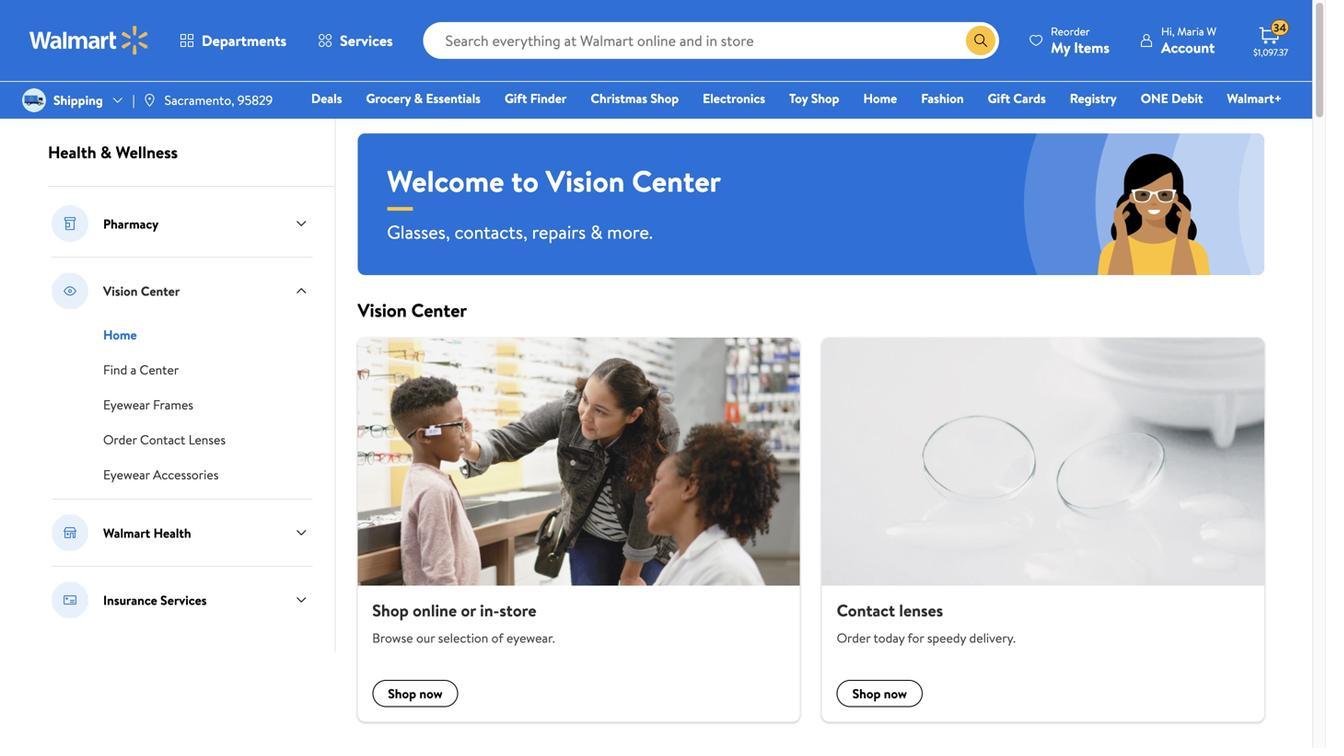 Task type: vqa. For each thing, say whether or not it's contained in the screenshot.
"maria"
yes



Task type: describe. For each thing, give the bounding box(es) containing it.
departments button
[[164, 18, 302, 63]]

reorder
[[1051, 23, 1090, 39]]

eyewear frames link
[[103, 394, 193, 414]]

repairs
[[532, 219, 586, 245]]

pharmacy
[[103, 215, 159, 233]]

Walmart Site-Wide search field
[[423, 22, 999, 59]]

eyewear frames
[[103, 396, 193, 414]]

center up the more.
[[632, 161, 721, 202]]

online
[[413, 600, 457, 623]]

gift finder link
[[496, 88, 575, 108]]

or
[[461, 600, 476, 623]]

toy shop link
[[781, 88, 848, 108]]

0 horizontal spatial vision center
[[103, 282, 180, 300]]

shop online or in-store browse our selection of eyewear.
[[372, 600, 555, 647]]

one
[[1141, 89, 1169, 107]]

 image for shipping
[[22, 88, 46, 112]]

contact lenses order today for speedy delivery.
[[837, 600, 1016, 647]]

shop online or in-store list item
[[347, 338, 811, 723]]

walmart health image
[[52, 515, 88, 552]]

find a center
[[103, 361, 179, 379]]

for
[[908, 630, 924, 647]]

frames
[[153, 396, 193, 414]]

0 horizontal spatial contact
[[140, 431, 185, 449]]

gift finder
[[505, 89, 567, 107]]

1 horizontal spatial home
[[864, 89, 897, 107]]

1 vertical spatial services
[[160, 592, 207, 610]]

health & wellness
[[48, 141, 178, 164]]

deals link
[[303, 88, 350, 108]]

christmas shop link
[[582, 88, 687, 108]]

shop inside contact lenses list item
[[853, 685, 881, 703]]

lenses
[[189, 431, 226, 449]]

1 horizontal spatial home link
[[855, 88, 906, 108]]

1 horizontal spatial vision center
[[358, 298, 467, 323]]

deals
[[311, 89, 342, 107]]

insurance services
[[103, 592, 207, 610]]

walmart insurance services image
[[52, 582, 88, 619]]

fashion
[[921, 89, 964, 107]]

delivery.
[[970, 630, 1016, 647]]

to
[[511, 161, 539, 202]]

walmart+
[[1227, 89, 1282, 107]]

0 vertical spatial health
[[48, 141, 96, 164]]

2 horizontal spatial &
[[590, 219, 603, 245]]

shop down 'browse'
[[388, 685, 416, 703]]

eyewear for eyewear frames
[[103, 396, 150, 414]]

glasses,
[[387, 219, 450, 245]]

lenses
[[899, 600, 943, 623]]

contact inside contact lenses order today for speedy delivery.
[[837, 600, 895, 623]]

a
[[130, 361, 137, 379]]

walmart+ link
[[1219, 88, 1290, 108]]

one debit link
[[1133, 88, 1212, 108]]

order contact lenses link
[[103, 429, 226, 450]]

shop now for order
[[853, 685, 907, 703]]

center down "glasses,"
[[411, 298, 467, 323]]

christmas shop
[[591, 89, 679, 107]]

our
[[416, 630, 435, 647]]

welcome
[[387, 161, 504, 202]]

0 horizontal spatial home
[[103, 326, 137, 344]]

walmart health
[[103, 524, 191, 542]]

grocery & essentials
[[366, 89, 481, 107]]

more.
[[607, 219, 653, 245]]

fashion link
[[913, 88, 972, 108]]

selection
[[438, 630, 488, 647]]

hi, maria w account
[[1161, 23, 1217, 58]]

insurance
[[103, 592, 157, 610]]

contact lenses list item
[[811, 338, 1276, 723]]

center down the pharmacy
[[141, 282, 180, 300]]

christmas
[[591, 89, 648, 107]]

pharmacy image
[[52, 205, 88, 242]]

sacramento,
[[165, 91, 234, 109]]

vision center image
[[52, 273, 88, 309]]

browse
[[372, 630, 413, 647]]

gift for gift finder
[[505, 89, 527, 107]]

shop right toy
[[811, 89, 840, 107]]

find a center link
[[103, 359, 179, 379]]

2 horizontal spatial vision
[[546, 161, 625, 202]]

glasses, contacts, repairs & more.
[[387, 219, 653, 245]]



Task type: locate. For each thing, give the bounding box(es) containing it.
order down eyewear frames
[[103, 431, 137, 449]]

shop inside 'link'
[[651, 89, 679, 107]]

shop up 'browse'
[[372, 600, 409, 623]]

center right 'a'
[[140, 361, 179, 379]]

1 vertical spatial contact
[[837, 600, 895, 623]]

2 shop now from the left
[[853, 685, 907, 703]]

0 horizontal spatial shop now
[[388, 685, 443, 703]]

now inside shop online or in-store list item
[[419, 685, 443, 703]]

1 vertical spatial home link
[[103, 324, 137, 344]]

center
[[632, 161, 721, 202], [141, 282, 180, 300], [411, 298, 467, 323], [140, 361, 179, 379]]

0 vertical spatial order
[[103, 431, 137, 449]]

0 vertical spatial eyewear
[[103, 396, 150, 414]]

1 horizontal spatial services
[[340, 30, 393, 51]]

shop down today
[[853, 685, 881, 703]]

order inside contact lenses order today for speedy delivery.
[[837, 630, 871, 647]]

shop right christmas
[[651, 89, 679, 107]]

1 vertical spatial &
[[100, 141, 112, 164]]

walmart
[[103, 524, 150, 542]]

0 horizontal spatial home link
[[103, 324, 137, 344]]

0 vertical spatial home
[[864, 89, 897, 107]]

welcome to vision center
[[387, 161, 721, 202]]

one debit
[[1141, 89, 1203, 107]]

today
[[874, 630, 905, 647]]

 image for sacramento, 95829
[[142, 93, 157, 108]]

shop now down our
[[388, 685, 443, 703]]

1 horizontal spatial shop now
[[853, 685, 907, 703]]

electronics link
[[695, 88, 774, 108]]

now
[[419, 685, 443, 703], [884, 685, 907, 703]]

1 eyewear from the top
[[103, 396, 150, 414]]

eyewear inside "link"
[[103, 466, 150, 484]]

 image right |
[[142, 93, 157, 108]]

0 horizontal spatial vision
[[103, 282, 138, 300]]

1 vertical spatial eyewear
[[103, 466, 150, 484]]

2 eyewear from the top
[[103, 466, 150, 484]]

shop
[[651, 89, 679, 107], [811, 89, 840, 107], [372, 600, 409, 623], [388, 685, 416, 703], [853, 685, 881, 703]]

home up find
[[103, 326, 137, 344]]

1 vertical spatial home
[[103, 326, 137, 344]]

gift left finder
[[505, 89, 527, 107]]

eyewear accessories link
[[103, 464, 219, 485]]

1 horizontal spatial vision
[[358, 298, 407, 323]]

vision up repairs
[[546, 161, 625, 202]]

health down shipping
[[48, 141, 96, 164]]

vision center down "glasses,"
[[358, 298, 467, 323]]

& left wellness
[[100, 141, 112, 164]]

shop now for or
[[388, 685, 443, 703]]

gift
[[505, 89, 527, 107], [988, 89, 1010, 107]]

0 horizontal spatial now
[[419, 685, 443, 703]]

1 horizontal spatial now
[[884, 685, 907, 703]]

0 vertical spatial contact
[[140, 431, 185, 449]]

 image
[[22, 88, 46, 112], [142, 93, 157, 108]]

0 horizontal spatial services
[[160, 592, 207, 610]]

0 horizontal spatial health
[[48, 141, 96, 164]]

w
[[1207, 23, 1217, 39]]

order left today
[[837, 630, 871, 647]]

order
[[103, 431, 137, 449], [837, 630, 871, 647]]

departments
[[202, 30, 287, 51]]

in-
[[480, 600, 500, 623]]

gift left cards
[[988, 89, 1010, 107]]

1 shop now from the left
[[388, 685, 443, 703]]

grocery & essentials link
[[358, 88, 489, 108]]

maria
[[1178, 23, 1204, 39]]

reorder my items
[[1051, 23, 1110, 58]]

electronics
[[703, 89, 765, 107]]

eyewear down 'a'
[[103, 396, 150, 414]]

gift cards
[[988, 89, 1046, 107]]

contact up today
[[837, 600, 895, 623]]

health right walmart
[[153, 524, 191, 542]]

of
[[492, 630, 503, 647]]

34
[[1274, 20, 1287, 36]]

home link left fashion link
[[855, 88, 906, 108]]

contacts,
[[455, 219, 528, 245]]

store
[[500, 600, 537, 623]]

1 horizontal spatial gift
[[988, 89, 1010, 107]]

shipping
[[53, 91, 103, 109]]

toy
[[789, 89, 808, 107]]

eyewear down "order contact lenses"
[[103, 466, 150, 484]]

contact up eyewear accessories "link"
[[140, 431, 185, 449]]

gift cards link
[[980, 88, 1054, 108]]

my
[[1051, 37, 1071, 58]]

eyewear.
[[507, 630, 555, 647]]

& for health
[[100, 141, 112, 164]]

accessories
[[153, 466, 219, 484]]

shop now down today
[[853, 685, 907, 703]]

& for grocery
[[414, 89, 423, 107]]

now down our
[[419, 685, 443, 703]]

gift for gift cards
[[988, 89, 1010, 107]]

& left the more.
[[590, 219, 603, 245]]

1 horizontal spatial contact
[[837, 600, 895, 623]]

cards
[[1014, 89, 1046, 107]]

2 vertical spatial &
[[590, 219, 603, 245]]

1 now from the left
[[419, 685, 443, 703]]

wellness
[[116, 141, 178, 164]]

account
[[1161, 37, 1215, 58]]

services button
[[302, 18, 409, 63]]

0 horizontal spatial order
[[103, 431, 137, 449]]

order contact lenses
[[103, 431, 226, 449]]

services up grocery
[[340, 30, 393, 51]]

1 horizontal spatial  image
[[142, 93, 157, 108]]

95829
[[238, 91, 273, 109]]

0 vertical spatial home link
[[855, 88, 906, 108]]

0 horizontal spatial  image
[[22, 88, 46, 112]]

search icon image
[[974, 33, 988, 48]]

shop inside "shop online or in-store browse our selection of eyewear."
[[372, 600, 409, 623]]

home
[[864, 89, 897, 107], [103, 326, 137, 344]]

vision center
[[103, 282, 180, 300], [358, 298, 467, 323]]

shop now
[[388, 685, 443, 703], [853, 685, 907, 703]]

services right insurance
[[160, 592, 207, 610]]

debit
[[1172, 89, 1203, 107]]

now for order
[[884, 685, 907, 703]]

services inside popup button
[[340, 30, 393, 51]]

finder
[[530, 89, 567, 107]]

essentials
[[426, 89, 481, 107]]

items
[[1074, 37, 1110, 58]]

now down today
[[884, 685, 907, 703]]

contact
[[140, 431, 185, 449], [837, 600, 895, 623]]

services
[[340, 30, 393, 51], [160, 592, 207, 610]]

hi,
[[1161, 23, 1175, 39]]

vision
[[546, 161, 625, 202], [103, 282, 138, 300], [358, 298, 407, 323]]

1 vertical spatial health
[[153, 524, 191, 542]]

eyewear
[[103, 396, 150, 414], [103, 466, 150, 484]]

shop now inside shop online or in-store list item
[[388, 685, 443, 703]]

1 horizontal spatial &
[[414, 89, 423, 107]]

vision right vision center icon
[[103, 282, 138, 300]]

grocery
[[366, 89, 411, 107]]

vision center down the pharmacy
[[103, 282, 180, 300]]

0 vertical spatial services
[[340, 30, 393, 51]]

home link
[[855, 88, 906, 108], [103, 324, 137, 344]]

sacramento, 95829
[[165, 91, 273, 109]]

home link up find
[[103, 324, 137, 344]]

registry link
[[1062, 88, 1125, 108]]

1 gift from the left
[[505, 89, 527, 107]]

eyewear for eyewear accessories
[[103, 466, 150, 484]]

& right grocery
[[414, 89, 423, 107]]

home left fashion link
[[864, 89, 897, 107]]

&
[[414, 89, 423, 107], [100, 141, 112, 164], [590, 219, 603, 245]]

1 horizontal spatial order
[[837, 630, 871, 647]]

|
[[132, 91, 135, 109]]

toy shop
[[789, 89, 840, 107]]

Search search field
[[423, 22, 999, 59]]

0 horizontal spatial &
[[100, 141, 112, 164]]

now inside contact lenses list item
[[884, 685, 907, 703]]

eyewear accessories
[[103, 466, 219, 484]]

 image left shipping
[[22, 88, 46, 112]]

registry
[[1070, 89, 1117, 107]]

list
[[347, 338, 1276, 723]]

2 gift from the left
[[988, 89, 1010, 107]]

1 horizontal spatial health
[[153, 524, 191, 542]]

0 horizontal spatial gift
[[505, 89, 527, 107]]

$1,097.37
[[1254, 46, 1289, 58]]

find
[[103, 361, 127, 379]]

walmart image
[[29, 26, 149, 55]]

2 now from the left
[[884, 685, 907, 703]]

list containing shop online or in-store
[[347, 338, 1276, 723]]

speedy
[[927, 630, 966, 647]]

0 vertical spatial &
[[414, 89, 423, 107]]

shop now inside contact lenses list item
[[853, 685, 907, 703]]

now for or
[[419, 685, 443, 703]]

1 vertical spatial order
[[837, 630, 871, 647]]

vision down "glasses,"
[[358, 298, 407, 323]]



